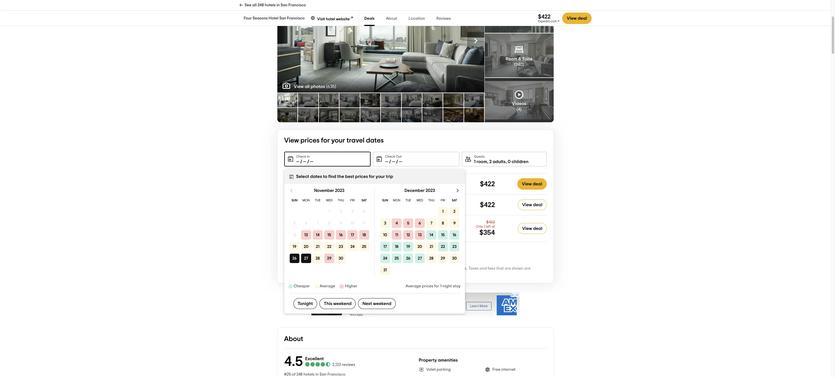 Task type: describe. For each thing, give the bounding box(es) containing it.
#25
[[284, 373, 291, 377]]

mon nov 06 2023 cell
[[301, 219, 311, 228]]

at
[[492, 225, 495, 229]]

mon dec 18 2023 cell
[[391, 241, 403, 253]]

mon nov 20 2023 cell
[[300, 241, 312, 253]]

1 vertical spatial francisco
[[287, 16, 305, 20]]

visit hotel website link
[[311, 15, 354, 22]]

2 / from the left
[[307, 160, 309, 164]]

four
[[244, 16, 252, 20]]

29 for wed nov 29 2023 cell
[[327, 257, 332, 261]]

1 one from the top
[[393, 182, 400, 186]]

8 for fri dec 08 2023 cell
[[442, 222, 444, 226]]

stay
[[453, 285, 461, 289]]

property amenities
[[419, 359, 458, 363]]

of
[[292, 373, 296, 377]]

find
[[328, 175, 336, 179]]

0 vertical spatial dates
[[366, 137, 384, 144]]

four seasons hotel san francisco
[[244, 16, 305, 20]]

row containing 26
[[289, 253, 370, 265]]

24 for 'sun dec 24 2023' cell
[[383, 257, 387, 261]]

row group for november
[[289, 206, 370, 265]]

9 for thu nov 09 2023 cell
[[340, 222, 342, 226]]

travelers' choice 2023 winner image
[[283, 0, 307, 13]]

12 for tue dec 12 2023 cell
[[407, 233, 410, 237]]

4 / from the left
[[396, 160, 398, 164]]

thu nov 16 2023 cell
[[335, 229, 347, 241]]

23 for sat dec 23 2023 cell
[[453, 245, 457, 249]]

0 vertical spatial your
[[331, 137, 345, 144]]

2,123
[[333, 363, 341, 367]]

children
[[512, 160, 529, 164]]

mon dec 25 2023 cell
[[391, 253, 403, 265]]

wed nov 22 2023 cell
[[324, 241, 335, 253]]

check in — / — / —
[[296, 155, 313, 164]]

guests 1 room , 2 adults , 0 children
[[474, 155, 529, 164]]

17 for 'sun dec 17 2023' cell
[[384, 245, 387, 249]]

wed nov 01 2023 cell
[[325, 207, 334, 217]]

thu dec 28 2023 cell
[[426, 253, 437, 265]]

in for of
[[316, 373, 319, 377]]

fri for december 2023
[[441, 199, 445, 202]]

2 get rewarded with one key from the top
[[358, 203, 408, 207]]

0
[[508, 160, 511, 164]]

room
[[506, 57, 518, 61]]

2 inside guests 1 room , 2 adults , 0 children
[[490, 160, 492, 164]]

thu nov 09 2023 cell
[[336, 219, 346, 228]]

27 for mon nov 27 2023 cell
[[304, 257, 308, 261]]

20 for wed dec 20 2023 cell
[[418, 245, 422, 249]]

fri nov 10 2023 cell
[[348, 219, 358, 228]]

valet parking
[[426, 368, 451, 372]]

11 for the mon dec 11 2023 cell
[[395, 233, 398, 237]]

mon nov 13 2023 cell
[[300, 229, 312, 241]]

mon dec 11 2023 cell
[[391, 229, 403, 241]]

in for all
[[277, 3, 280, 7]]

sun dec 03 2023 cell
[[380, 218, 391, 229]]

wed dec 20 2023 cell
[[414, 241, 426, 253]]

0 vertical spatial partners
[[380, 267, 396, 271]]

prices
[[284, 267, 296, 271]]

advertisement region
[[311, 293, 520, 319]]

2 , from the left
[[506, 160, 507, 164]]

fri nov 03 2023 cell
[[348, 207, 358, 217]]

view all deals
[[284, 252, 312, 257]]

price
[[340, 267, 349, 271]]

see all 248 hotels in san francisco
[[245, 3, 306, 7]]

out
[[396, 155, 402, 159]]

sat nov 25 2023 cell
[[359, 241, 370, 253]]

tue nov 14 2023 cell
[[312, 229, 324, 241]]

best
[[345, 175, 354, 179]]

prices for average
[[422, 285, 434, 289]]

1 inside guests 1 room , 2 adults , 0 children
[[474, 160, 476, 164]]

francisco for see all 248 hotels in san francisco
[[289, 3, 306, 7]]

14 for tue nov 14 2023 cell
[[316, 233, 320, 237]]

sun dec 10 2023 cell
[[380, 229, 391, 241]]

details.
[[372, 272, 386, 276]]

full view
[[374, 38, 395, 43]]

0 horizontal spatial partners
[[340, 272, 355, 276]]

select
[[296, 175, 309, 179]]

2 key from the top
[[401, 203, 408, 207]]

3 / from the left
[[389, 160, 391, 164]]

21 for thu dec 21 2023 cell
[[430, 245, 433, 249]]

1 vertical spatial san
[[279, 16, 286, 20]]

next weekend
[[363, 302, 392, 306]]

$354
[[480, 230, 495, 237]]

21 for tue nov 21 2023 "cell"
[[316, 245, 320, 249]]

248 for of
[[297, 373, 303, 377]]

internet
[[502, 368, 516, 372]]

6 for wed dec 06 2023 cell
[[419, 222, 421, 226]]

francisco for #25 of 248 hotels in san francisco
[[328, 373, 346, 377]]

guests
[[474, 155, 485, 159]]

2 — from the left
[[303, 160, 306, 164]]

view all deals button
[[284, 252, 319, 257]]

weekend for this weekend
[[333, 302, 352, 306]]

22 for fri dec 22 2023 cell
[[441, 245, 445, 249]]

17 for fri nov 17 2023 cell on the bottom of the page
[[351, 233, 354, 237]]

5 for tue dec 05 2023 cell
[[407, 222, 410, 226]]

thu nov 02 2023 cell
[[336, 207, 346, 217]]

1 / from the left
[[300, 160, 302, 164]]

tue nov 21 2023 cell
[[312, 241, 324, 253]]

tonight
[[298, 302, 313, 306]]

tue dec 26 2023 cell
[[403, 253, 414, 265]]

0 horizontal spatial our
[[333, 272, 339, 276]]

valet
[[426, 368, 436, 372]]

only
[[476, 225, 483, 229]]

7 for thu dec 07 2023 cell
[[431, 222, 433, 226]]

0 vertical spatial the
[[337, 175, 344, 179]]

include
[[421, 267, 434, 271]]

all for 248
[[252, 3, 257, 7]]

sun for december
[[382, 199, 388, 202]]

room
[[477, 160, 487, 164]]

san for #25 of 248 hotels in san francisco
[[320, 373, 327, 377]]

2,123 reviews
[[333, 363, 355, 367]]

31
[[384, 269, 387, 273]]

mon for november 2023
[[303, 199, 310, 202]]

sat nov 11 2023 cell
[[359, 219, 369, 228]]

24 for fri nov 24 2023 cell
[[351, 245, 355, 249]]

all for deals
[[295, 252, 300, 257]]

in
[[307, 155, 310, 159]]

14 for thu dec 14 2023 cell
[[430, 233, 433, 237]]

635
[[327, 84, 335, 89]]

1 key from the top
[[401, 182, 408, 186]]

website
[[336, 17, 350, 21]]

tue for november
[[315, 199, 321, 202]]

15 for fri dec 15 2023 cell
[[441, 233, 445, 237]]

left
[[486, 225, 491, 229]]

wed nov 08 2023 cell
[[325, 219, 334, 228]]

26 for sun nov 26 2023 cell
[[292, 257, 297, 261]]

240
[[516, 62, 523, 67]]

fri dec 01 2023 cell
[[437, 206, 449, 218]]

thu nov 30 2023 cell
[[335, 253, 347, 265]]

row containing 3
[[380, 218, 461, 229]]

18 for sat nov 18 2023 "cell"
[[363, 233, 366, 237]]

6 — from the left
[[399, 160, 402, 164]]

suite
[[522, 57, 533, 61]]

next weekend button
[[358, 299, 396, 310]]

thu dec 21 2023 cell
[[426, 241, 437, 253]]

select dates to find the best prices for your trip
[[296, 175, 393, 179]]

room & suite ( 240 )
[[506, 57, 533, 67]]

december 2023
[[405, 189, 435, 193]]

6 for mon nov 06 2023 cell
[[305, 222, 307, 226]]

nightly
[[327, 267, 339, 271]]

location
[[409, 17, 425, 21]]

this
[[324, 302, 332, 306]]

hotels for of
[[304, 373, 315, 377]]

sat for december 2023
[[452, 199, 457, 202]]

december 2023 grid
[[375, 188, 465, 276]]

deals
[[301, 252, 312, 257]]

see
[[245, 3, 252, 7]]

2023 for december 2023
[[426, 189, 435, 193]]

cheaper
[[294, 285, 310, 289]]

4 for sat nov 04 2023 cell at the bottom left
[[363, 210, 365, 214]]

for inside the prices are the average nightly price provided by our partners and may not include all taxes and fees. taxes and fees that are shown are estimates only. please see our partners for more details.
[[356, 272, 361, 276]]

( inside videos ( 4 )
[[517, 107, 518, 112]]

excellent
[[305, 357, 324, 362]]

1 vertical spatial your
[[376, 175, 385, 179]]

mon dec 04 2023 cell
[[391, 218, 403, 229]]

visit hotel website
[[317, 17, 350, 21]]

average
[[310, 267, 326, 271]]

23 for thu nov 23 2023 cell
[[339, 245, 343, 249]]

prices are the average nightly price provided by our partners and may not include all taxes and fees. taxes and fees that are shown are estimates only. please see our partners for more details.
[[284, 267, 531, 276]]

wed for november
[[326, 199, 333, 202]]

november
[[314, 189, 334, 193]]

7 for tue nov 07 2023 cell on the bottom left of the page
[[317, 222, 319, 226]]

fri dec 29 2023 cell
[[437, 253, 449, 265]]

( for 635
[[326, 84, 327, 89]]

tue for december
[[406, 199, 411, 202]]

row containing 12
[[289, 229, 370, 241]]

fees.
[[459, 267, 468, 271]]

more
[[362, 272, 372, 276]]

videos
[[512, 101, 527, 106]]

sat dec 16 2023 cell
[[449, 229, 461, 241]]

2 for thu nov 02 2023 cell
[[340, 210, 342, 214]]

1 inside the $422 only 1 left at $354
[[484, 225, 485, 229]]

0 vertical spatial our
[[373, 267, 379, 271]]

taxes
[[440, 267, 450, 271]]

tue nov 28 2023 cell
[[312, 253, 324, 265]]

provided
[[350, 267, 367, 271]]

26 for tue dec 26 2023 cell
[[406, 257, 411, 261]]

sat dec 30 2023 cell
[[449, 253, 461, 265]]

1 inside november 2023 grid
[[329, 210, 330, 214]]

free internet
[[493, 368, 516, 372]]

15 for "wed nov 15 2023" cell at left
[[328, 233, 331, 237]]

seasons
[[253, 16, 268, 20]]

fri nov 24 2023 cell
[[347, 241, 359, 253]]

higher
[[345, 285, 358, 289]]

view inside "button"
[[284, 252, 294, 257]]

sun nov 05 2023 cell
[[290, 219, 300, 228]]

see
[[325, 272, 332, 276]]

wed nov 15 2023 cell
[[324, 229, 335, 241]]

#25 of 248 hotels in san francisco
[[284, 373, 346, 377]]

thu for november 2023
[[338, 199, 344, 202]]

27 for wed dec 27 2023 cell
[[418, 257, 422, 261]]

11 for the sat nov 11 2023 "cell"
[[363, 222, 366, 226]]

adults
[[493, 160, 506, 164]]

$422 only 1 left at $354
[[476, 221, 495, 237]]

expedia.com
[[538, 20, 557, 23]]

30 for thu nov 30 2023 cell
[[339, 257, 343, 261]]

2 are from the left
[[505, 267, 511, 271]]

travel
[[347, 137, 365, 144]]



Task type: vqa. For each thing, say whether or not it's contained in the screenshot.


Task type: locate. For each thing, give the bounding box(es) containing it.
1 horizontal spatial 4
[[396, 222, 398, 226]]

1 horizontal spatial fri
[[441, 199, 445, 202]]

) right photos
[[335, 84, 336, 89]]

that
[[497, 267, 504, 271]]

10 inside december 2023 grid
[[383, 233, 387, 237]]

tue down november
[[315, 199, 321, 202]]

row containing 19
[[289, 241, 370, 253]]

30
[[339, 257, 343, 261], [452, 257, 457, 261]]

28 up average
[[316, 257, 320, 261]]

sun up sun nov 05 2023 cell
[[292, 199, 298, 202]]

1 horizontal spatial hotels
[[304, 373, 315, 377]]

1 , from the left
[[487, 160, 489, 164]]

key
[[401, 182, 408, 186], [401, 203, 408, 207]]

2 check from the left
[[385, 155, 395, 159]]

4 right fri nov 03 2023 cell
[[363, 210, 365, 214]]

13 inside december 2023 grid
[[418, 233, 422, 237]]

1 tue from the left
[[315, 199, 321, 202]]

4 inside december 2023 grid
[[396, 222, 398, 226]]

16
[[339, 233, 343, 237], [453, 233, 457, 237]]

3 left sat nov 04 2023 cell at the bottom left
[[352, 210, 354, 214]]

) inside room & suite ( 240 )
[[523, 62, 524, 67]]

21
[[316, 245, 320, 249], [430, 245, 433, 249]]

4 inside november 2023 grid
[[363, 210, 365, 214]]

26 inside november 2023 grid
[[292, 257, 297, 261]]

2 vertical spatial )
[[521, 107, 522, 112]]

get up sat nov 04 2023 cell at the bottom left
[[358, 203, 365, 207]]

trip
[[386, 175, 393, 179]]

1 vertical spatial hotels
[[304, 373, 315, 377]]

get rewarded with one key down "trip"
[[358, 182, 408, 186]]

and left fees.
[[451, 267, 458, 271]]

1 horizontal spatial ,
[[506, 160, 507, 164]]

all
[[252, 3, 257, 7], [305, 84, 310, 89], [295, 252, 300, 257], [435, 267, 439, 271]]

3 inside cell
[[384, 222, 386, 226]]

1 horizontal spatial check
[[385, 155, 395, 159]]

this weekend button
[[320, 299, 356, 310]]

visit
[[317, 17, 325, 21]]

0 vertical spatial with
[[384, 182, 392, 186]]

are right the shown
[[525, 267, 531, 271]]

24 inside 'sun dec 24 2023' cell
[[383, 257, 387, 261]]

fees
[[488, 267, 496, 271]]

1 are from the left
[[296, 267, 303, 271]]

1 23 from the left
[[339, 245, 343, 249]]

8 inside november 2023 grid
[[328, 222, 331, 226]]

3 for sun dec 03 2023 cell
[[384, 222, 386, 226]]

tue
[[315, 199, 321, 202], [406, 199, 411, 202]]

5 for sun nov 05 2023 cell
[[294, 222, 296, 226]]

tue inside november 2023 grid
[[315, 199, 321, 202]]

( for 240
[[515, 62, 516, 67]]

2 26 from the left
[[406, 257, 411, 261]]

14 right wed dec 13 2023 cell
[[430, 233, 433, 237]]

2 with from the top
[[384, 203, 392, 207]]

prices
[[301, 137, 320, 144], [355, 175, 368, 179], [422, 285, 434, 289]]

0 horizontal spatial your
[[331, 137, 345, 144]]

wed inside november 2023 grid
[[326, 199, 333, 202]]

sat nov 18 2023 cell
[[359, 229, 370, 241]]

21 inside "cell"
[[316, 245, 320, 249]]

1 26 from the left
[[292, 257, 297, 261]]

2 22 from the left
[[441, 245, 445, 249]]

248 for all
[[258, 3, 264, 7]]

26 up may
[[406, 257, 411, 261]]

check for check out — / — / —
[[385, 155, 395, 159]]

wed nov 29 2023 cell
[[324, 253, 335, 265]]

0 horizontal spatial 30
[[339, 257, 343, 261]]

1 with from the top
[[384, 182, 392, 186]]

29 inside fri dec 29 2023 cell
[[441, 257, 445, 261]]

6 right sun nov 05 2023 cell
[[305, 222, 307, 226]]

16 for sat dec 16 2023 cell
[[453, 233, 457, 237]]

row containing 5
[[289, 218, 370, 229]]

20 inside cell
[[418, 245, 422, 249]]

check inside check out — / — / —
[[385, 155, 395, 159]]

reviews
[[342, 363, 355, 367]]

1 5 from the left
[[294, 222, 296, 226]]

estimates
[[284, 272, 302, 276]]

sun dec 31 2023 cell
[[380, 265, 391, 276]]

1 sat from the left
[[362, 199, 367, 202]]

full
[[374, 38, 383, 43]]

9
[[340, 222, 342, 226], [454, 222, 456, 226]]

1 horizontal spatial 2023
[[426, 189, 435, 193]]

0 vertical spatial 3
[[352, 210, 354, 214]]

san right hotel
[[279, 16, 286, 20]]

the inside the prices are the average nightly price provided by our partners and may not include all taxes and fees. taxes and fees that are shown are estimates only. please see our partners for more details.
[[304, 267, 310, 271]]

get down select dates to find the best prices for your trip
[[358, 182, 365, 186]]

2 14 from the left
[[430, 233, 433, 237]]

15 right thu dec 14 2023 cell
[[441, 233, 445, 237]]

21 inside cell
[[430, 245, 433, 249]]

with
[[384, 182, 392, 186], [384, 203, 392, 207]]

8 inside december 2023 grid
[[442, 222, 444, 226]]

( right photos
[[326, 84, 327, 89]]

( inside room & suite ( 240 )
[[515, 62, 516, 67]]

0 horizontal spatial 11
[[363, 222, 366, 226]]

18 inside 'cell'
[[395, 245, 399, 249]]

prices right "best"
[[355, 175, 368, 179]]

25 for mon dec 25 2023 cell
[[395, 257, 399, 261]]

0 horizontal spatial prices
[[301, 137, 320, 144]]

19 inside november 2023 grid
[[293, 245, 297, 249]]

1 horizontal spatial 25
[[395, 257, 399, 261]]

0 horizontal spatial 28
[[316, 257, 320, 261]]

1 horizontal spatial 17
[[384, 245, 387, 249]]

prices for view
[[301, 137, 320, 144]]

27 inside wed dec 27 2023 cell
[[418, 257, 422, 261]]

sat dec 02 2023 cell
[[449, 206, 461, 218]]

1 and from the left
[[397, 267, 404, 271]]

average down the prices are the average nightly price provided by our partners and may not include all taxes and fees. taxes and fees that are shown are estimates only. please see our partners for more details.
[[406, 285, 421, 289]]

1 down guests
[[474, 160, 476, 164]]

17 inside november 2023 grid
[[351, 233, 354, 237]]

)
[[523, 62, 524, 67], [335, 84, 336, 89], [521, 107, 522, 112]]

1 horizontal spatial )
[[521, 107, 522, 112]]

1 8 from the left
[[328, 222, 331, 226]]

sat up sat nov 04 2023 cell at the bottom left
[[362, 199, 367, 202]]

average for average
[[320, 285, 335, 289]]

/ down in
[[307, 160, 309, 164]]

14 inside cell
[[430, 233, 433, 237]]

8
[[328, 222, 331, 226], [442, 222, 444, 226]]

22 right tue nov 21 2023 "cell"
[[327, 245, 332, 249]]

check inside check in — / — / —
[[296, 155, 306, 159]]

7 left fri dec 08 2023 cell
[[431, 222, 433, 226]]

1 20 from the left
[[304, 245, 309, 249]]

21 right wed dec 20 2023 cell
[[430, 245, 433, 249]]

0 horizontal spatial 7
[[317, 222, 319, 226]]

25 inside cell
[[362, 245, 367, 249]]

0 horizontal spatial (
[[326, 84, 327, 89]]

sat
[[362, 199, 367, 202], [452, 199, 457, 202]]

4 inside videos ( 4 )
[[518, 107, 521, 112]]

0 horizontal spatial 15
[[328, 233, 331, 237]]

sat inside november 2023 grid
[[362, 199, 367, 202]]

sun inside november 2023 grid
[[292, 199, 298, 202]]

20 for mon nov 20 2023 cell
[[304, 245, 309, 249]]

november 2023
[[314, 189, 345, 193]]

19 up view all deals
[[293, 245, 297, 249]]

1 inside december 2023 grid
[[442, 210, 444, 214]]

1 left sat dec 02 2023 cell on the bottom right of page
[[442, 210, 444, 214]]

tue nov 07 2023 cell
[[313, 219, 323, 228]]

2 28 from the left
[[429, 257, 434, 261]]

1 vertical spatial 18
[[395, 245, 399, 249]]

francisco
[[289, 3, 306, 7], [287, 16, 305, 20], [328, 373, 346, 377]]

0 horizontal spatial 2023
[[335, 189, 345, 193]]

26
[[292, 257, 297, 261], [406, 257, 411, 261]]

1 30 from the left
[[339, 257, 343, 261]]

12 left mon nov 13 2023 cell
[[293, 233, 296, 237]]

22 inside 'cell'
[[327, 245, 332, 249]]

19 for tue dec 19 2023 cell
[[407, 245, 410, 249]]

average prices for 1-night stay
[[406, 285, 461, 289]]

wed down december 2023
[[417, 199, 423, 202]]

4
[[518, 107, 521, 112], [363, 210, 365, 214], [396, 222, 398, 226]]

sat dec 23 2023 cell
[[449, 241, 461, 253]]

8 right thu dec 07 2023 cell
[[442, 222, 444, 226]]

1-
[[440, 285, 443, 289]]

30 right fri dec 29 2023 cell
[[452, 257, 457, 261]]

3 left mon dec 04 2023 cell
[[384, 222, 386, 226]]

amenities
[[438, 359, 458, 363]]

0 vertical spatial 17
[[351, 233, 354, 237]]

0 horizontal spatial 13
[[304, 233, 308, 237]]

1 vertical spatial in
[[316, 373, 319, 377]]

0 vertical spatial 25
[[362, 245, 367, 249]]

1 vertical spatial partners
[[340, 272, 355, 276]]

1 wed from the left
[[326, 199, 333, 202]]

22 right thu dec 21 2023 cell
[[441, 245, 445, 249]]

thu inside november 2023 grid
[[338, 199, 344, 202]]

weekend for next weekend
[[373, 302, 392, 306]]

0 vertical spatial hotels
[[265, 3, 276, 7]]

12 inside december 2023 grid
[[407, 233, 410, 237]]

sat up sat dec 02 2023 cell on the bottom right of page
[[452, 199, 457, 202]]

fri nov 17 2023 cell
[[347, 229, 359, 241]]

2 2023 from the left
[[426, 189, 435, 193]]

all for photos
[[305, 84, 310, 89]]

row containing 10
[[380, 229, 461, 241]]

2 horizontal spatial (
[[517, 107, 518, 112]]

1 get rewarded with one key from the top
[[358, 182, 408, 186]]

2 for sat dec 02 2023 cell on the bottom right of page
[[454, 210, 456, 214]]

2 get from the top
[[358, 203, 365, 207]]

1 vertical spatial about
[[284, 336, 303, 343]]

27
[[304, 257, 308, 261], [418, 257, 422, 261]]

16 for thu nov 16 2023 cell
[[339, 233, 343, 237]]

) inside videos ( 4 )
[[521, 107, 522, 112]]

2 sun from the left
[[382, 199, 388, 202]]

night
[[443, 285, 452, 289]]

0 vertical spatial one
[[393, 182, 400, 186]]

1 vertical spatial the
[[304, 267, 310, 271]]

10 for 'sun dec 10 2023' cell
[[383, 233, 387, 237]]

11 right 'sun dec 10 2023' cell
[[395, 233, 398, 237]]

0 horizontal spatial dates
[[310, 175, 322, 179]]

2 mon from the left
[[393, 199, 401, 202]]

our
[[373, 267, 379, 271], [333, 272, 339, 276]]

8 right tue nov 07 2023 cell on the bottom left of the page
[[328, 222, 331, 226]]

2 8 from the left
[[442, 222, 444, 226]]

10 for fri nov 10 2023 cell
[[351, 222, 355, 226]]

7
[[317, 222, 319, 226], [431, 222, 433, 226]]

mon inside november 2023 grid
[[303, 199, 310, 202]]

29 inside wed nov 29 2023 cell
[[327, 257, 332, 261]]

2 inside sat dec 02 2023 cell
[[454, 210, 456, 214]]

row group
[[289, 206, 370, 265], [380, 206, 461, 276]]

row group inside december 2023 grid
[[380, 206, 461, 276]]

1 16 from the left
[[339, 233, 343, 237]]

sun
[[292, 199, 298, 202], [382, 199, 388, 202]]

1 horizontal spatial 29
[[441, 257, 445, 261]]

0 horizontal spatial 12
[[293, 233, 296, 237]]

fri for november 2023
[[350, 199, 355, 202]]

0 horizontal spatial check
[[296, 155, 306, 159]]

get rewarded with one key
[[358, 182, 408, 186], [358, 203, 408, 207]]

) down videos
[[521, 107, 522, 112]]

14 inside cell
[[316, 233, 320, 237]]

san
[[281, 3, 288, 7], [279, 16, 286, 20], [320, 373, 327, 377]]

1 horizontal spatial 26
[[406, 257, 411, 261]]

san for see all 248 hotels in san francisco
[[281, 3, 288, 7]]

average for average prices for 1-night stay
[[406, 285, 421, 289]]

10 inside november 2023 grid
[[351, 222, 355, 226]]

4 — from the left
[[385, 160, 388, 164]]

1 28 from the left
[[316, 257, 320, 261]]

check out — / — / —
[[385, 155, 402, 164]]

4 for mon dec 04 2023 cell
[[396, 222, 398, 226]]

dates
[[366, 137, 384, 144], [310, 175, 322, 179]]

1 horizontal spatial 5
[[407, 222, 410, 226]]

view prices for your travel dates
[[284, 137, 384, 144]]

0 vertical spatial prices
[[301, 137, 320, 144]]

$422 inside the $422 only 1 left at $354
[[487, 221, 495, 225]]

6 inside december 2023 grid
[[419, 222, 421, 226]]

1 14 from the left
[[316, 233, 320, 237]]

our up details.
[[373, 267, 379, 271]]

sat nov 04 2023 cell
[[359, 207, 369, 217]]

1 vertical spatial dates
[[310, 175, 322, 179]]

are up estimates
[[296, 267, 303, 271]]

23 left fri nov 24 2023 cell
[[339, 245, 343, 249]]

2 vertical spatial prices
[[422, 285, 434, 289]]

0 horizontal spatial 5
[[294, 222, 296, 226]]

1 fri from the left
[[350, 199, 355, 202]]

key up december
[[401, 182, 408, 186]]

2 7 from the left
[[431, 222, 433, 226]]

11 right fri nov 10 2023 cell
[[363, 222, 366, 226]]

1 horizontal spatial 24
[[383, 257, 387, 261]]

2 horizontal spatial prices
[[422, 285, 434, 289]]

23 right fri dec 22 2023 cell
[[453, 245, 457, 249]]

0 horizontal spatial 2
[[340, 210, 342, 214]]

26 down view all deals
[[292, 257, 297, 261]]

4 down videos
[[518, 107, 521, 112]]

tue inside december 2023 grid
[[406, 199, 411, 202]]

fri dec 15 2023 cell
[[437, 229, 449, 241]]

0 vertical spatial get rewarded with one key
[[358, 182, 408, 186]]

1 vertical spatial prices
[[355, 175, 368, 179]]

fri
[[350, 199, 355, 202], [441, 199, 445, 202]]

row group inside november 2023 grid
[[289, 206, 370, 265]]

1 22 from the left
[[327, 245, 332, 249]]

2 30 from the left
[[452, 257, 457, 261]]

17 left mon dec 18 2023 'cell'
[[384, 245, 387, 249]]

sun nov 12 2023 cell
[[290, 231, 300, 240]]

9 right wed nov 08 2023 cell
[[340, 222, 342, 226]]

0 horizontal spatial 25
[[362, 245, 367, 249]]

deals
[[365, 17, 375, 21]]

2 16 from the left
[[453, 233, 457, 237]]

view deal
[[567, 16, 587, 21], [522, 182, 542, 187], [522, 203, 543, 207], [522, 227, 543, 231]]

sun dec 24 2023 cell
[[380, 253, 391, 265]]

row
[[289, 196, 370, 206], [380, 196, 461, 206], [289, 206, 370, 218], [380, 206, 461, 218], [289, 218, 370, 229], [380, 218, 461, 229], [289, 229, 370, 241], [380, 229, 461, 241], [289, 241, 370, 253], [380, 241, 461, 253], [289, 253, 370, 265], [380, 253, 461, 265]]

mon for december 2023
[[393, 199, 401, 202]]

17 inside december 2023 grid
[[384, 245, 387, 249]]

1 horizontal spatial sat
[[452, 199, 457, 202]]

2 average from the left
[[406, 285, 421, 289]]

weekend right this
[[333, 302, 352, 306]]

this weekend
[[324, 302, 352, 306]]

2 fri from the left
[[441, 199, 445, 202]]

) for 240
[[523, 62, 524, 67]]

7 inside cell
[[317, 222, 319, 226]]

0 vertical spatial about
[[386, 17, 397, 21]]

5 — from the left
[[392, 160, 395, 164]]

28 for tue nov 28 2023 cell
[[316, 257, 320, 261]]

1 left thu nov 02 2023 cell
[[329, 210, 330, 214]]

tue dec 19 2023 cell
[[403, 241, 414, 253]]

all left taxes
[[435, 267, 439, 271]]

12 for 'sun nov 12 2023' cell
[[293, 233, 296, 237]]

francisco down "2,123"
[[328, 373, 346, 377]]

18
[[363, 233, 366, 237], [395, 245, 399, 249]]

1 rewarded from the top
[[366, 182, 384, 186]]

5 right mon dec 04 2023 cell
[[407, 222, 410, 226]]

26 inside december 2023 grid
[[406, 257, 411, 261]]

1 12 from the left
[[293, 233, 296, 237]]

the up only.
[[304, 267, 310, 271]]

row containing 17
[[380, 241, 461, 253]]

2 wed from the left
[[417, 199, 423, 202]]

hotels up hotel
[[265, 3, 276, 7]]

28 inside tue nov 28 2023 cell
[[316, 257, 320, 261]]

shown
[[512, 267, 524, 271]]

1 horizontal spatial prices
[[355, 175, 368, 179]]

12
[[293, 233, 296, 237], [407, 233, 410, 237]]

1 mon from the left
[[303, 199, 310, 202]]

16 inside november 2023 grid
[[339, 233, 343, 237]]

1 horizontal spatial 15
[[441, 233, 445, 237]]

13 right 'sun nov 12 2023' cell
[[304, 233, 308, 237]]

1 19 from the left
[[293, 245, 297, 249]]

9 inside "sat dec 09 2023" 'cell'
[[454, 222, 456, 226]]

30 inside november 2023 grid
[[339, 257, 343, 261]]

in
[[277, 3, 280, 7], [316, 373, 319, 377]]

1 thu from the left
[[338, 199, 344, 202]]

see all 248 hotels in san francisco link
[[239, 0, 306, 10]]

1 horizontal spatial 12
[[407, 233, 410, 237]]

1 vertical spatial 4
[[363, 210, 365, 214]]

all inside "button"
[[295, 252, 300, 257]]

10 left the mon dec 11 2023 cell
[[383, 233, 387, 237]]

248 right of
[[297, 373, 303, 377]]

francisco up four seasons hotel san francisco
[[289, 3, 306, 7]]

0 vertical spatial francisco
[[289, 3, 306, 7]]

1 21 from the left
[[316, 245, 320, 249]]

sat inside december 2023 grid
[[452, 199, 457, 202]]

2 27 from the left
[[418, 257, 422, 261]]

/ up "trip"
[[389, 160, 391, 164]]

0 horizontal spatial 24
[[351, 245, 355, 249]]

1 15 from the left
[[328, 233, 331, 237]]

2 23 from the left
[[453, 245, 457, 249]]

the right find
[[337, 175, 344, 179]]

13
[[304, 233, 308, 237], [418, 233, 422, 237]]

1 horizontal spatial dates
[[366, 137, 384, 144]]

0 horizontal spatial 20
[[304, 245, 309, 249]]

thu nov 23 2023 cell
[[335, 241, 347, 253]]

0 horizontal spatial 9
[[340, 222, 342, 226]]

reviews
[[437, 17, 451, 21]]

14 left "wed nov 15 2023" cell at left
[[316, 233, 320, 237]]

16 inside december 2023 grid
[[453, 233, 457, 237]]

2 right fri dec 01 2023 cell
[[454, 210, 456, 214]]

2 9 from the left
[[454, 222, 456, 226]]

11 inside cell
[[395, 233, 398, 237]]

0 horizontal spatial 4
[[363, 210, 365, 214]]

0 horizontal spatial 14
[[316, 233, 320, 237]]

partners down price
[[340, 272, 355, 276]]

15 inside cell
[[441, 233, 445, 237]]

1 vertical spatial 248
[[297, 373, 303, 377]]

12 inside november 2023 grid
[[293, 233, 296, 237]]

next
[[363, 302, 372, 306]]

13 for wed dec 13 2023 cell
[[418, 233, 422, 237]]

2 29 from the left
[[441, 257, 445, 261]]

tue dec 05 2023 cell
[[403, 218, 414, 229]]

1 horizontal spatial 6
[[419, 222, 421, 226]]

18 for mon dec 18 2023 'cell'
[[395, 245, 399, 249]]

30 up price
[[339, 257, 343, 261]]

/ up select
[[300, 160, 302, 164]]

0 horizontal spatial 17
[[351, 233, 354, 237]]

1 row group from the left
[[289, 206, 370, 265]]

0 vertical spatial 4
[[518, 107, 521, 112]]

1 — from the left
[[296, 160, 299, 164]]

sun nov 26 2023 cell
[[289, 253, 300, 265]]

not
[[414, 267, 420, 271]]

wed dec 13 2023 cell
[[414, 229, 426, 241]]

view
[[384, 38, 395, 43]]

0 horizontal spatial 6
[[305, 222, 307, 226]]

19 for the 'sun nov 19 2023' cell
[[293, 245, 297, 249]]

fri up fri dec 01 2023 cell
[[441, 199, 445, 202]]

parking
[[437, 368, 451, 372]]

property
[[419, 359, 437, 363]]

2 one from the top
[[393, 203, 400, 207]]

9 inside thu nov 09 2023 cell
[[340, 222, 342, 226]]

15 inside cell
[[328, 233, 331, 237]]

2 5 from the left
[[407, 222, 410, 226]]

0 horizontal spatial hotels
[[265, 3, 276, 7]]

our down nightly
[[333, 272, 339, 276]]

1 horizontal spatial 8
[[442, 222, 444, 226]]

0 vertical spatial 24
[[351, 245, 355, 249]]

1 2023 from the left
[[335, 189, 345, 193]]

mon inside december 2023 grid
[[393, 199, 401, 202]]

hotels for all
[[265, 3, 276, 7]]

19 inside december 2023 grid
[[407, 245, 410, 249]]

sun dec 17 2023 cell
[[380, 241, 391, 253]]

1 6 from the left
[[305, 222, 307, 226]]

3 are from the left
[[525, 267, 531, 271]]

1 sun from the left
[[292, 199, 298, 202]]

24 inside fri nov 24 2023 cell
[[351, 245, 355, 249]]

check left in
[[296, 155, 306, 159]]

1 horizontal spatial 14
[[430, 233, 433, 237]]

6 inside november 2023 grid
[[305, 222, 307, 226]]

your
[[331, 137, 345, 144], [376, 175, 385, 179]]

11
[[363, 222, 366, 226], [395, 233, 398, 237]]

0 horizontal spatial sat
[[362, 199, 367, 202]]

2 rewarded from the top
[[366, 203, 384, 207]]

29 up taxes
[[441, 257, 445, 261]]

sun for november
[[292, 199, 298, 202]]

0 horizontal spatial )
[[335, 84, 336, 89]]

3 for fri nov 03 2023 cell
[[352, 210, 354, 214]]

1
[[474, 160, 476, 164], [329, 210, 330, 214], [442, 210, 444, 214], [484, 225, 485, 229]]

, left the "adults"
[[487, 160, 489, 164]]

2 right room
[[490, 160, 492, 164]]

1 vertical spatial 24
[[383, 257, 387, 261]]

thu dec 07 2023 cell
[[426, 218, 437, 229]]

2 vertical spatial francisco
[[328, 373, 346, 377]]

30 inside december 2023 grid
[[452, 257, 457, 261]]

7 inside cell
[[431, 222, 433, 226]]

tue dec 12 2023 cell
[[403, 229, 414, 241]]

2 21 from the left
[[430, 245, 433, 249]]

,
[[487, 160, 489, 164], [506, 160, 507, 164]]

prices left 1-
[[422, 285, 434, 289]]

thu dec 14 2023 cell
[[426, 229, 437, 241]]

28 for thu dec 28 2023 cell
[[429, 257, 434, 261]]

2 12 from the left
[[407, 233, 410, 237]]

wed dec 06 2023 cell
[[414, 218, 426, 229]]

24 left mon dec 25 2023 cell
[[383, 257, 387, 261]]

1 horizontal spatial 20
[[418, 245, 422, 249]]

2 13 from the left
[[418, 233, 422, 237]]

dates left to
[[310, 175, 322, 179]]

key down december
[[401, 203, 408, 207]]

0 vertical spatial 248
[[258, 3, 264, 7]]

1 horizontal spatial 2
[[454, 210, 456, 214]]

row containing 24
[[380, 253, 461, 265]]

2 and from the left
[[451, 267, 458, 271]]

14
[[316, 233, 320, 237], [430, 233, 433, 237]]

2 19 from the left
[[407, 245, 410, 249]]

20 inside cell
[[304, 245, 309, 249]]

check left out at the top left of the page
[[385, 155, 395, 159]]

all inside the prices are the average nightly price provided by our partners and may not include all taxes and fees. taxes and fees that are shown are estimates only. please see our partners for more details.
[[435, 267, 439, 271]]

2 tue from the left
[[406, 199, 411, 202]]

1 vertical spatial 17
[[384, 245, 387, 249]]

11 inside "cell"
[[363, 222, 366, 226]]

1 horizontal spatial 23
[[453, 245, 457, 249]]

fri inside december 2023 grid
[[441, 199, 445, 202]]

free
[[493, 368, 501, 372]]

25 for sat nov 25 2023 cell
[[362, 245, 367, 249]]

mon nov 27 2023 cell
[[300, 253, 312, 265]]

3 inside cell
[[352, 210, 354, 214]]

( down videos
[[517, 107, 518, 112]]

2 thu from the left
[[428, 199, 435, 202]]

25 inside cell
[[395, 257, 399, 261]]

1 vertical spatial key
[[401, 203, 408, 207]]

5 inside november 2023 grid
[[294, 222, 296, 226]]

13 for mon nov 13 2023 cell
[[304, 233, 308, 237]]

9 right fri dec 08 2023 cell
[[454, 222, 456, 226]]

to
[[323, 175, 327, 179]]

12 right the mon dec 11 2023 cell
[[407, 233, 410, 237]]

0 horizontal spatial 23
[[339, 245, 343, 249]]

and left may
[[397, 267, 404, 271]]

25 right 'sun dec 24 2023' cell
[[395, 257, 399, 261]]

1 horizontal spatial row group
[[380, 206, 461, 276]]

5 inside december 2023 grid
[[407, 222, 410, 226]]

30 for sat dec 30 2023 cell
[[452, 257, 457, 261]]

5
[[294, 222, 296, 226], [407, 222, 410, 226]]

san up four seasons hotel san francisco
[[281, 3, 288, 7]]

248 right see
[[258, 3, 264, 7]]

with down "trip"
[[384, 182, 392, 186]]

22 for wed nov 22 2023 'cell'
[[327, 245, 332, 249]]

0 horizontal spatial row group
[[289, 206, 370, 265]]

27 inside mon nov 27 2023 cell
[[304, 257, 308, 261]]

1 horizontal spatial mon
[[393, 199, 401, 202]]

dates right travel
[[366, 137, 384, 144]]

sun inside december 2023 grid
[[382, 199, 388, 202]]

1 vertical spatial rewarded
[[366, 203, 384, 207]]

22
[[327, 245, 332, 249], [441, 245, 445, 249]]

) down the suite
[[523, 62, 524, 67]]

2023 for november 2023
[[335, 189, 345, 193]]

( down room
[[515, 62, 516, 67]]

wed for december
[[417, 199, 423, 202]]

wed inside december 2023 grid
[[417, 199, 423, 202]]

1 horizontal spatial 28
[[429, 257, 434, 261]]

1 horizontal spatial average
[[406, 285, 421, 289]]

fri up fri nov 03 2023 cell
[[350, 199, 355, 202]]

sun nov 19 2023 cell
[[289, 241, 300, 253]]

1 27 from the left
[[304, 257, 308, 261]]

fri dec 22 2023 cell
[[437, 241, 449, 253]]

1 horizontal spatial 22
[[441, 245, 445, 249]]

1 13 from the left
[[304, 233, 308, 237]]

may
[[405, 267, 413, 271]]

2 6 from the left
[[419, 222, 421, 226]]

2 inside thu nov 02 2023 cell
[[340, 210, 342, 214]]

1 29 from the left
[[327, 257, 332, 261]]

2 sat from the left
[[452, 199, 457, 202]]

fri dec 08 2023 cell
[[437, 218, 449, 229]]

22 inside cell
[[441, 245, 445, 249]]

1 check from the left
[[296, 155, 306, 159]]

3 and from the left
[[480, 267, 487, 271]]

24 right thu nov 23 2023 cell
[[351, 245, 355, 249]]

&
[[519, 57, 522, 61]]

0 horizontal spatial the
[[304, 267, 310, 271]]

1 average from the left
[[320, 285, 335, 289]]

23
[[339, 245, 343, 249], [453, 245, 457, 249]]

17 right thu nov 16 2023 cell
[[351, 233, 354, 237]]

2 horizontal spatial 4
[[518, 107, 521, 112]]

mon up mon dec 04 2023 cell
[[393, 199, 401, 202]]

1 7 from the left
[[317, 222, 319, 226]]

9 for "sat dec 09 2023" 'cell'
[[454, 222, 456, 226]]

wed dec 27 2023 cell
[[414, 253, 426, 265]]

1 horizontal spatial 248
[[297, 373, 303, 377]]

weekend
[[333, 302, 352, 306], [373, 302, 392, 306]]

248 inside see all 248 hotels in san francisco link
[[258, 3, 264, 7]]

hotel
[[326, 17, 335, 21]]

november 2023 grid
[[284, 188, 375, 276]]

2 15 from the left
[[441, 233, 445, 237]]

1 get from the top
[[358, 182, 365, 186]]

15
[[328, 233, 331, 237], [441, 233, 445, 237]]

3 — from the left
[[310, 160, 313, 164]]

29 for fri dec 29 2023 cell
[[441, 257, 445, 261]]

2 weekend from the left
[[373, 302, 392, 306]]

0 horizontal spatial sun
[[292, 199, 298, 202]]

1 horizontal spatial 7
[[431, 222, 433, 226]]

1 vertical spatial our
[[333, 272, 339, 276]]

prices up in
[[301, 137, 320, 144]]

row group for december
[[380, 206, 461, 276]]

$422
[[538, 14, 551, 20], [480, 181, 495, 188], [480, 202, 495, 209], [487, 221, 495, 225]]

25 right fri nov 24 2023 cell
[[362, 245, 367, 249]]

6 right tue dec 05 2023 cell
[[419, 222, 421, 226]]

0 horizontal spatial and
[[397, 267, 404, 271]]

videos ( 4 )
[[512, 101, 527, 112]]

1 vertical spatial get
[[358, 203, 365, 207]]

thu down december 2023
[[428, 199, 435, 202]]

) for 635
[[335, 84, 336, 89]]

2 row group from the left
[[380, 206, 461, 276]]

sat for november 2023
[[362, 199, 367, 202]]

0 vertical spatial key
[[401, 182, 408, 186]]

thu inside december 2023 grid
[[428, 199, 435, 202]]

one down "trip"
[[393, 182, 400, 186]]

view all photos ( 635 )
[[294, 84, 336, 89]]

check for check in — / — / —
[[296, 155, 306, 159]]

fri inside november 2023 grid
[[350, 199, 355, 202]]

1 9 from the left
[[340, 222, 342, 226]]

2 20 from the left
[[418, 245, 422, 249]]

are right that
[[505, 267, 511, 271]]

8 for wed nov 08 2023 cell
[[328, 222, 331, 226]]

thu for december 2023
[[428, 199, 435, 202]]

0 vertical spatial in
[[277, 3, 280, 7]]

13 inside november 2023 grid
[[304, 233, 308, 237]]

mon up mon nov 06 2023 cell
[[303, 199, 310, 202]]

thu up thu nov 02 2023 cell
[[338, 199, 344, 202]]

28 inside thu dec 28 2023 cell
[[429, 257, 434, 261]]

18 inside "cell"
[[363, 233, 366, 237]]

1 weekend from the left
[[333, 302, 352, 306]]

sat dec 09 2023 cell
[[449, 218, 461, 229]]

, left the 0 at the top of the page
[[506, 160, 507, 164]]



